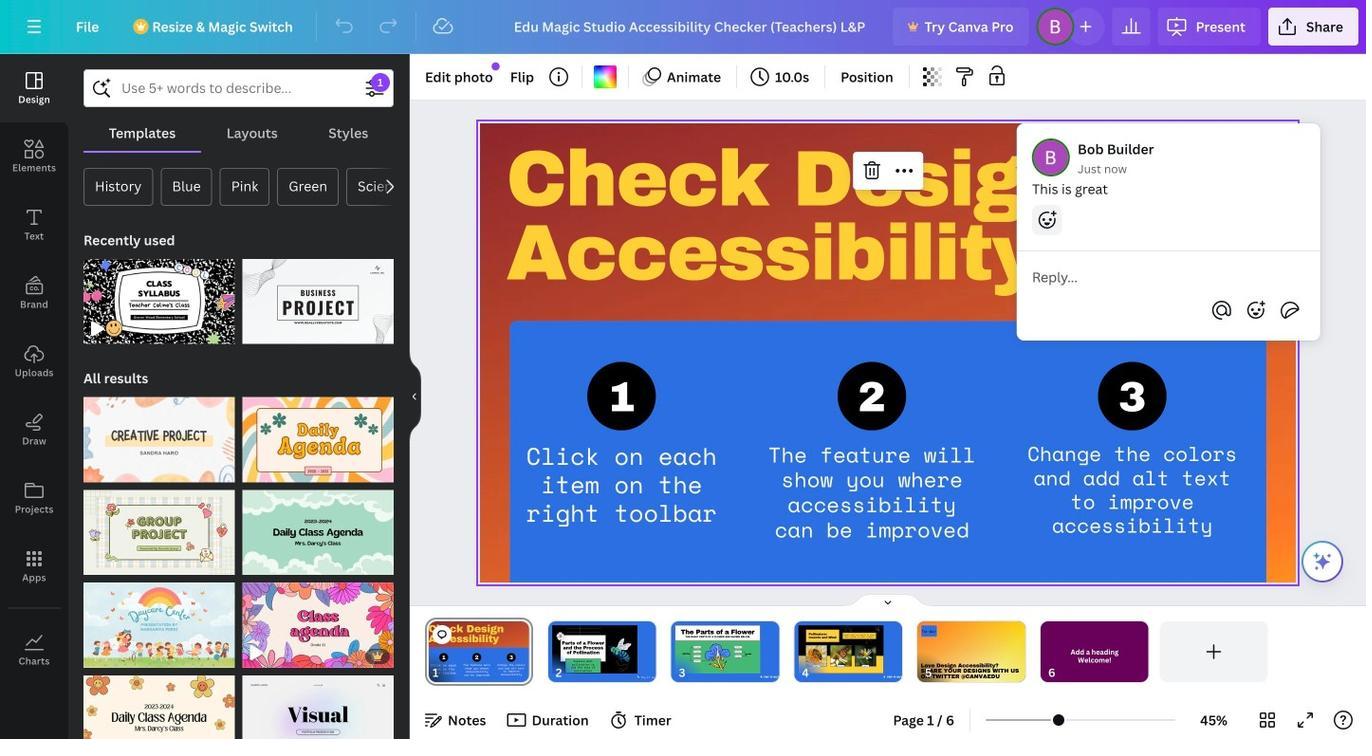 Task type: locate. For each thing, give the bounding box(es) containing it.
page 1 image
[[425, 622, 533, 682]]

1 horizontal spatial pink rectangle image
[[676, 626, 761, 674]]

Use 5+ words to describe... search field
[[121, 70, 356, 106]]

orange and yellow retro flower power daily class agenda template group
[[84, 664, 235, 739]]

0 horizontal spatial pink rectangle image
[[552, 626, 638, 674]]

2 horizontal spatial pink rectangle image
[[799, 626, 884, 674]]

side panel tab list
[[0, 54, 68, 684]]

pink rectangle image
[[552, 626, 638, 674], [676, 626, 761, 674], [799, 626, 884, 674]]

Zoom button
[[1184, 705, 1245, 736]]

2 pink rectangle image from the left
[[676, 626, 761, 674]]

colorful scrapbook nostalgia class syllabus blank education presentation group
[[84, 248, 235, 344]]

canva assistant image
[[1312, 551, 1335, 573]]

no colour image
[[594, 65, 617, 88]]

gradient minimal portfolio proposal presentation group
[[243, 664, 394, 739]]

Reply draft. Add a reply or @mention. text field
[[1033, 267, 1306, 288]]

3 pink rectangle image from the left
[[799, 626, 884, 674]]

grey minimalist business project presentation group
[[243, 248, 394, 344]]

hide image
[[409, 351, 421, 442]]



Task type: vqa. For each thing, say whether or not it's contained in the screenshot.
"back to home" Link
no



Task type: describe. For each thing, give the bounding box(es) containing it.
hide pages image
[[843, 593, 934, 608]]

1 pink rectangle image from the left
[[552, 626, 638, 674]]

Design title text field
[[499, 8, 886, 46]]

colorful floral illustrative class agenda presentation group
[[243, 572, 394, 668]]

main menu bar
[[0, 0, 1367, 54]]

multicolor clouds daily class agenda template group
[[243, 479, 394, 575]]

orange groovy retro daily agenda presentation group
[[243, 386, 394, 483]]

green colorful cute aesthetic group project presentation group
[[84, 479, 235, 575]]

Page title text field
[[447, 663, 455, 682]]

colorful watercolor creative project presentation group
[[84, 386, 235, 483]]

blue green colorful daycare center presentation group
[[84, 572, 235, 668]]



